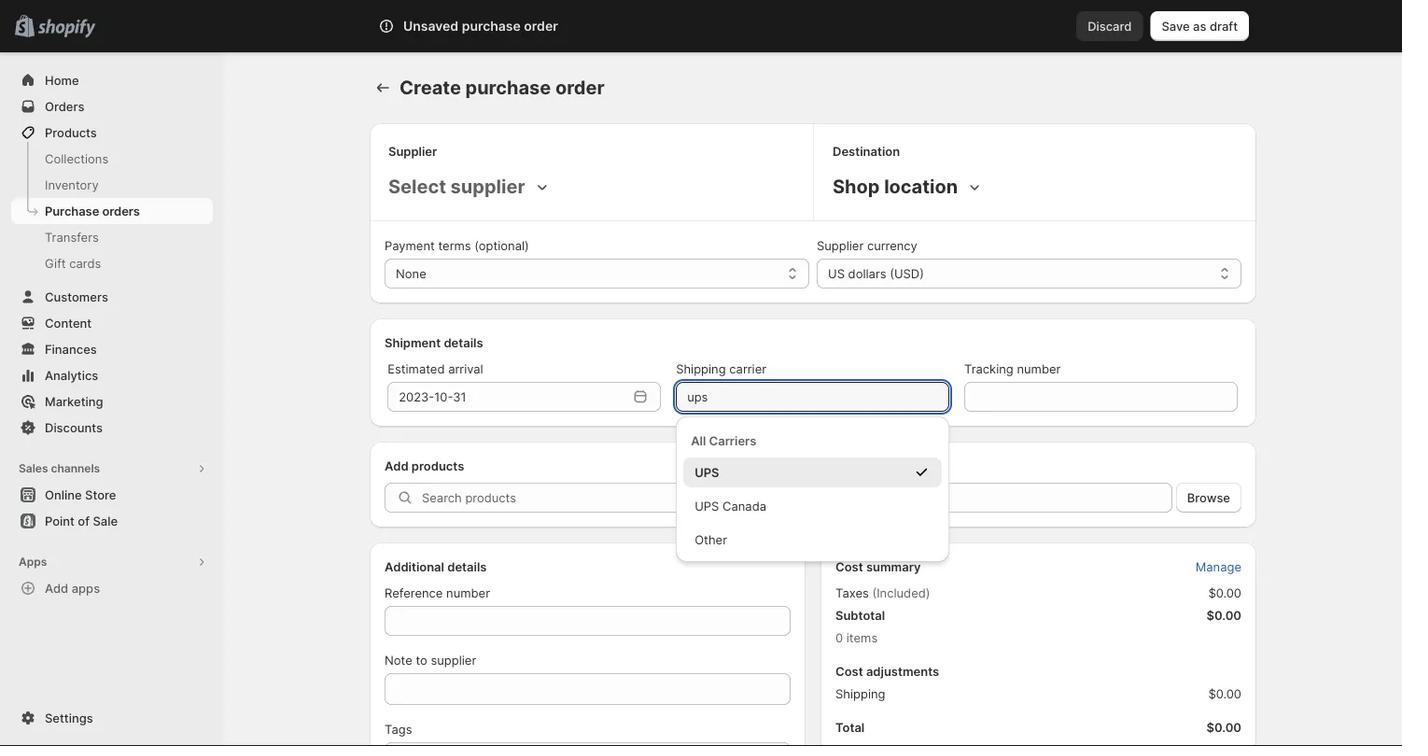 Task type: describe. For each thing, give the bounding box(es) containing it.
save as draft button
[[1151, 11, 1250, 41]]

Estimated arrival text field
[[388, 382, 628, 412]]

shipping carrier
[[676, 361, 767, 376]]

payment
[[385, 238, 435, 253]]

details for shipment details
[[444, 335, 483, 350]]

discounts link
[[11, 415, 213, 441]]

order for create purchase order
[[556, 76, 605, 99]]

gift cards
[[45, 256, 101, 270]]

ups for ups
[[695, 465, 720, 480]]

Tracking number text field
[[965, 382, 1238, 412]]

details for additional details
[[448, 559, 487, 574]]

canada
[[723, 499, 767, 513]]

browse button
[[1177, 483, 1242, 513]]

Search products text field
[[422, 483, 1173, 513]]

ups option
[[676, 458, 950, 488]]

customers link
[[11, 284, 213, 310]]

payment terms (optional)
[[385, 238, 529, 253]]

tracking
[[965, 361, 1014, 376]]

apps button
[[11, 549, 213, 575]]

taxes (included)
[[836, 586, 931, 600]]

additional details
[[385, 559, 487, 574]]

online store button
[[0, 482, 224, 508]]

inventory
[[45, 177, 99, 192]]

unsaved
[[403, 18, 459, 34]]

online
[[45, 488, 82, 502]]

supplier for supplier currency
[[817, 238, 864, 253]]

cost for cost adjustments
[[836, 664, 864, 679]]

collections
[[45, 151, 109, 166]]

to
[[416, 653, 428, 667]]

add for add apps
[[45, 581, 68, 595]]

supplier for supplier
[[389, 144, 437, 158]]

save as draft
[[1162, 19, 1238, 33]]

additional
[[385, 559, 445, 574]]

marketing link
[[11, 389, 213, 415]]

transfers
[[45, 230, 99, 244]]

carrier
[[730, 361, 767, 376]]

items
[[847, 630, 878, 645]]

draft
[[1210, 19, 1238, 33]]

add products
[[385, 459, 464, 473]]

settings
[[45, 711, 93, 725]]

as
[[1194, 19, 1207, 33]]

discounts
[[45, 420, 103, 435]]

settings link
[[11, 705, 213, 731]]

store
[[85, 488, 116, 502]]

select supplier button
[[385, 172, 555, 202]]

supplier currency
[[817, 238, 918, 253]]

content
[[45, 316, 92, 330]]

online store
[[45, 488, 116, 502]]

point of sale button
[[0, 508, 224, 534]]

apps
[[72, 581, 100, 595]]

select
[[389, 175, 446, 198]]

cards
[[69, 256, 101, 270]]

home
[[45, 73, 79, 87]]

carriers
[[709, 433, 757, 448]]

subtotal
[[836, 608, 886, 623]]

products link
[[11, 120, 213, 146]]

dollars
[[849, 266, 887, 281]]

none
[[396, 266, 427, 281]]

tracking number
[[965, 361, 1061, 376]]

point of sale link
[[11, 508, 213, 534]]

shop location
[[833, 175, 958, 198]]

finances
[[45, 342, 97, 356]]

point
[[45, 514, 75, 528]]

inventory link
[[11, 172, 213, 198]]

(optional)
[[475, 238, 529, 253]]

discard link
[[1077, 11, 1144, 41]]

manage button
[[1185, 554, 1253, 580]]

select supplier
[[389, 175, 525, 198]]

gift cards link
[[11, 250, 213, 276]]

discard
[[1088, 19, 1132, 33]]

taxes
[[836, 586, 869, 600]]

purchase for create
[[466, 76, 551, 99]]

products
[[45, 125, 97, 140]]

add apps button
[[11, 575, 213, 601]]

all
[[691, 433, 706, 448]]

analytics
[[45, 368, 98, 382]]

order for unsaved purchase order
[[524, 18, 558, 34]]

reference number
[[385, 586, 490, 600]]

online store link
[[11, 482, 213, 508]]

gift
[[45, 256, 66, 270]]

collections link
[[11, 146, 213, 172]]

manage
[[1196, 559, 1242, 574]]

shipment
[[385, 335, 441, 350]]

create purchase order
[[400, 76, 605, 99]]



Task type: vqa. For each thing, say whether or not it's contained in the screenshot.
bottommost details
yes



Task type: locate. For each thing, give the bounding box(es) containing it.
Reference number text field
[[385, 606, 791, 636]]

browse
[[1188, 490, 1231, 505]]

finances link
[[11, 336, 213, 362]]

details
[[444, 335, 483, 350], [448, 559, 487, 574]]

note to supplier
[[385, 653, 477, 667]]

search button
[[431, 11, 972, 41]]

add left the "products"
[[385, 459, 409, 473]]

shipment details
[[385, 335, 483, 350]]

order
[[524, 18, 558, 34], [556, 76, 605, 99]]

shipping for shipping
[[836, 686, 886, 701]]

1 vertical spatial details
[[448, 559, 487, 574]]

create
[[400, 76, 461, 99]]

shipping
[[676, 361, 726, 376], [836, 686, 886, 701]]

of
[[78, 514, 90, 528]]

0 vertical spatial purchase
[[462, 18, 521, 34]]

unsaved purchase order
[[403, 18, 558, 34]]

2 ups from the top
[[695, 499, 719, 513]]

2 cost from the top
[[836, 664, 864, 679]]

shipping down cost adjustments
[[836, 686, 886, 701]]

$0.00 for shipping
[[1209, 686, 1242, 701]]

add inside button
[[45, 581, 68, 595]]

details up the arrival
[[444, 335, 483, 350]]

note
[[385, 653, 413, 667]]

add left apps
[[45, 581, 68, 595]]

supplier right the to at the left
[[431, 653, 477, 667]]

supplier up select
[[389, 144, 437, 158]]

1 vertical spatial supplier
[[817, 238, 864, 253]]

purchase orders link
[[11, 198, 213, 224]]

1 horizontal spatial add
[[385, 459, 409, 473]]

cost adjustments
[[836, 664, 940, 679]]

0 vertical spatial order
[[524, 18, 558, 34]]

1 horizontal spatial number
[[1018, 361, 1061, 376]]

purchase
[[45, 204, 99, 218]]

cost summary
[[836, 559, 921, 574]]

ups
[[695, 465, 720, 480], [695, 499, 719, 513]]

Shipping carrier text field
[[676, 382, 950, 412]]

sales
[[19, 462, 48, 475]]

add apps
[[45, 581, 100, 595]]

ups for ups canada
[[695, 499, 719, 513]]

0 horizontal spatial supplier
[[389, 144, 437, 158]]

orders link
[[11, 93, 213, 120]]

shopify image
[[38, 19, 95, 38]]

location
[[885, 175, 958, 198]]

1 vertical spatial add
[[45, 581, 68, 595]]

arrival
[[448, 361, 484, 376]]

supplier up (optional) on the top left of page
[[451, 175, 525, 198]]

(included)
[[873, 586, 931, 600]]

all carriers group
[[676, 458, 950, 555]]

1 vertical spatial shipping
[[836, 686, 886, 701]]

sale
[[93, 514, 118, 528]]

number
[[1018, 361, 1061, 376], [446, 586, 490, 600]]

shop location button
[[829, 172, 988, 202]]

orders
[[102, 204, 140, 218]]

0 vertical spatial details
[[444, 335, 483, 350]]

add
[[385, 459, 409, 473], [45, 581, 68, 595]]

0 vertical spatial supplier
[[389, 144, 437, 158]]

sales channels
[[19, 462, 100, 475]]

0 vertical spatial number
[[1018, 361, 1061, 376]]

1 cost from the top
[[836, 559, 864, 574]]

1 vertical spatial order
[[556, 76, 605, 99]]

supplier
[[451, 175, 525, 198], [431, 653, 477, 667]]

supplier inside dropdown button
[[451, 175, 525, 198]]

cost down 0 items
[[836, 664, 864, 679]]

0 vertical spatial add
[[385, 459, 409, 473]]

number for tracking number
[[1018, 361, 1061, 376]]

purchase
[[462, 18, 521, 34], [466, 76, 551, 99]]

destination
[[833, 144, 900, 158]]

number for reference number
[[446, 586, 490, 600]]

$0.00 for subtotal
[[1207, 608, 1242, 623]]

purchase orders
[[45, 204, 140, 218]]

marketing
[[45, 394, 103, 409]]

ups down all
[[695, 465, 720, 480]]

analytics link
[[11, 362, 213, 389]]

1 vertical spatial cost
[[836, 664, 864, 679]]

reference
[[385, 586, 443, 600]]

Note to supplier text field
[[385, 673, 791, 705]]

0 items
[[836, 630, 878, 645]]

cost up taxes
[[836, 559, 864, 574]]

purchase for unsaved
[[462, 18, 521, 34]]

1 horizontal spatial shipping
[[836, 686, 886, 701]]

details up reference number
[[448, 559, 487, 574]]

adjustments
[[867, 664, 940, 679]]

total
[[836, 720, 865, 735]]

purchase right unsaved
[[462, 18, 521, 34]]

0 vertical spatial shipping
[[676, 361, 726, 376]]

save
[[1162, 19, 1191, 33]]

number right the 'tracking'
[[1018, 361, 1061, 376]]

0 horizontal spatial add
[[45, 581, 68, 595]]

customers
[[45, 290, 108, 304]]

0 vertical spatial cost
[[836, 559, 864, 574]]

$0.00
[[1209, 586, 1242, 600], [1207, 608, 1242, 623], [1209, 686, 1242, 701], [1207, 720, 1242, 735]]

shipping for shipping carrier
[[676, 361, 726, 376]]

cost
[[836, 559, 864, 574], [836, 664, 864, 679]]

tags
[[385, 722, 412, 736]]

content link
[[11, 310, 213, 336]]

home link
[[11, 67, 213, 93]]

1 vertical spatial ups
[[695, 499, 719, 513]]

1 horizontal spatial supplier
[[817, 238, 864, 253]]

us
[[828, 266, 845, 281]]

terms
[[438, 238, 471, 253]]

0 horizontal spatial number
[[446, 586, 490, 600]]

number down additional details
[[446, 586, 490, 600]]

purchase down 'unsaved purchase order'
[[466, 76, 551, 99]]

Tags text field
[[385, 743, 791, 746]]

cost for cost summary
[[836, 559, 864, 574]]

add for add products
[[385, 459, 409, 473]]

sales channels button
[[11, 456, 213, 482]]

transfers link
[[11, 224, 213, 250]]

search
[[461, 19, 501, 33]]

$0.00 for total
[[1207, 720, 1242, 735]]

0 vertical spatial ups
[[695, 465, 720, 480]]

supplier up us
[[817, 238, 864, 253]]

other
[[695, 532, 728, 547]]

us dollars (usd)
[[828, 266, 925, 281]]

products
[[412, 459, 464, 473]]

1 ups from the top
[[695, 465, 720, 480]]

point of sale
[[45, 514, 118, 528]]

1 vertical spatial supplier
[[431, 653, 477, 667]]

1 vertical spatial purchase
[[466, 76, 551, 99]]

supplier
[[389, 144, 437, 158], [817, 238, 864, 253]]

ups inside ups option
[[695, 465, 720, 480]]

0 horizontal spatial shipping
[[676, 361, 726, 376]]

shipping left carrier
[[676, 361, 726, 376]]

1 vertical spatial number
[[446, 586, 490, 600]]

estimated arrival
[[388, 361, 484, 376]]

orders
[[45, 99, 84, 113]]

0 vertical spatial supplier
[[451, 175, 525, 198]]

ups up other
[[695, 499, 719, 513]]



